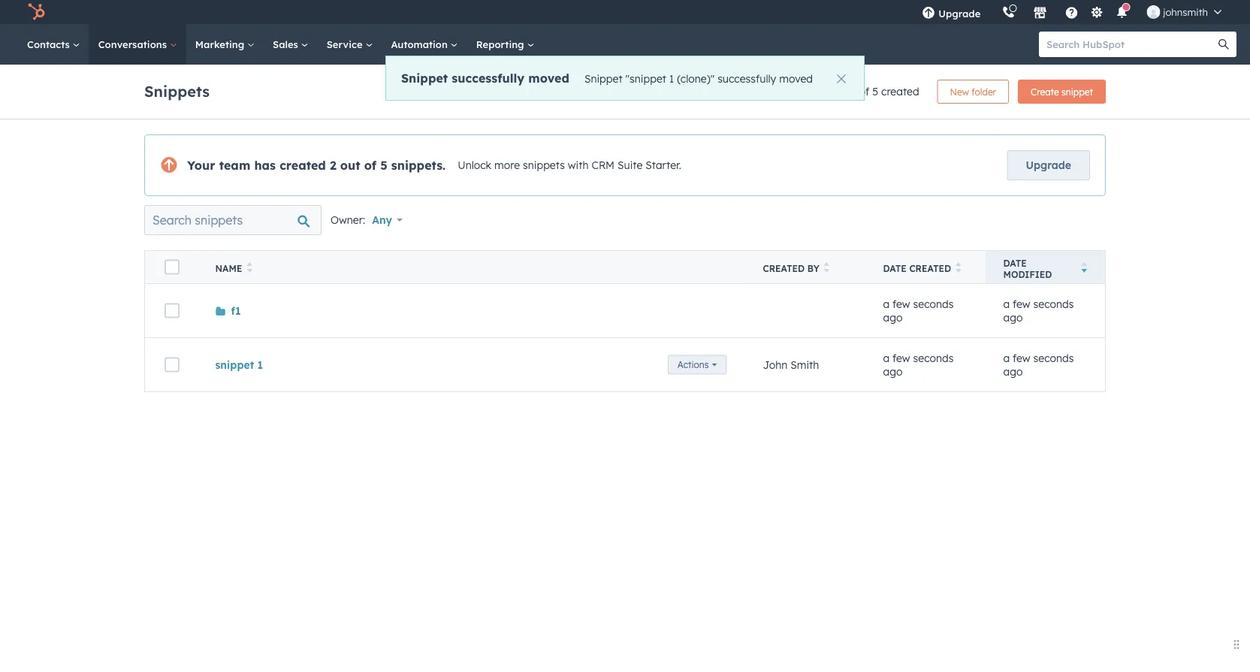 Task type: locate. For each thing, give the bounding box(es) containing it.
ago
[[884, 311, 903, 324], [1004, 311, 1023, 324], [884, 365, 903, 378], [1004, 365, 1023, 378]]

0 vertical spatial of
[[860, 85, 870, 98]]

snippet inside button
[[1062, 86, 1094, 97]]

hubspot image
[[27, 3, 45, 21]]

0 horizontal spatial of
[[364, 158, 377, 173]]

2
[[851, 85, 857, 98], [330, 158, 337, 173]]

press to sort. image inside the created by "button"
[[824, 262, 830, 273]]

press to sort. image
[[824, 262, 830, 273], [956, 262, 962, 273]]

1 vertical spatial of
[[364, 158, 377, 173]]

settings image
[[1091, 6, 1104, 20]]

0 vertical spatial 1
[[670, 72, 674, 85]]

press to sort. element inside name button
[[247, 262, 252, 275]]

snippet 1
[[215, 358, 263, 372]]

conversations
[[98, 38, 170, 50]]

press to sort. image inside date created button
[[956, 262, 962, 273]]

a
[[884, 298, 890, 311], [1004, 298, 1010, 311], [884, 352, 890, 365], [1004, 352, 1010, 365]]

0 horizontal spatial 2
[[330, 158, 337, 173]]

any button
[[371, 205, 412, 235]]

1
[[670, 72, 674, 85], [257, 358, 263, 372]]

date inside date modified
[[1004, 257, 1027, 269]]

5
[[873, 85, 879, 98], [380, 158, 388, 173]]

snippet down automation link
[[401, 70, 448, 85]]

created
[[882, 85, 920, 98], [280, 158, 326, 173], [910, 263, 952, 274]]

0 horizontal spatial date
[[884, 263, 907, 274]]

1 horizontal spatial 5
[[873, 85, 879, 98]]

5 inside snippets banner
[[873, 85, 879, 98]]

0 horizontal spatial upgrade
[[939, 7, 981, 20]]

successfully right (clone)"
[[718, 72, 777, 85]]

1 vertical spatial created
[[280, 158, 326, 173]]

marketing link
[[186, 24, 264, 65]]

team
[[219, 158, 251, 173]]

snippets
[[144, 82, 210, 100]]

(clone)"
[[677, 72, 715, 85]]

john smith
[[763, 358, 820, 372]]

1 horizontal spatial upgrade
[[1026, 159, 1072, 172]]

more
[[495, 159, 520, 172]]

1 horizontal spatial press to sort. element
[[824, 262, 830, 275]]

search image
[[1219, 39, 1230, 50]]

created
[[763, 263, 805, 274]]

reporting link
[[467, 24, 544, 65]]

crm
[[592, 159, 615, 172]]

press to sort. image right by in the top right of the page
[[824, 262, 830, 273]]

date created button
[[866, 251, 986, 284]]

john smith image
[[1147, 5, 1161, 19]]

johnsmith button
[[1138, 0, 1231, 24]]

2 of 5 created
[[851, 85, 920, 98]]

0 horizontal spatial snippet
[[401, 70, 448, 85]]

Search search field
[[144, 205, 322, 235]]

0 vertical spatial 2
[[851, 85, 857, 98]]

0 horizontal spatial press to sort. element
[[247, 262, 252, 275]]

service
[[327, 38, 366, 50]]

1 horizontal spatial press to sort. image
[[956, 262, 962, 273]]

snippets.
[[392, 158, 446, 173]]

created inside snippets banner
[[882, 85, 920, 98]]

help image
[[1065, 7, 1079, 20]]

moved down the reporting link
[[529, 70, 570, 85]]

reporting
[[476, 38, 527, 50]]

hubspot link
[[18, 3, 56, 21]]

date for date modified
[[1004, 257, 1027, 269]]

1 horizontal spatial 1
[[670, 72, 674, 85]]

menu
[[912, 0, 1233, 24]]

1 horizontal spatial snippet
[[1062, 86, 1094, 97]]

marketplaces image
[[1034, 7, 1047, 20]]

1 press to sort. image from the left
[[824, 262, 830, 273]]

snippet down f1
[[215, 358, 254, 372]]

1 horizontal spatial 2
[[851, 85, 857, 98]]

"snippet
[[626, 72, 667, 85]]

your
[[187, 158, 215, 173]]

starter.
[[646, 159, 682, 172]]

service link
[[318, 24, 382, 65]]

press to sort. image for date created
[[956, 262, 962, 273]]

seconds
[[914, 298, 954, 311], [1034, 298, 1074, 311], [914, 352, 954, 365], [1034, 352, 1074, 365]]

1 press to sort. element from the left
[[247, 262, 252, 275]]

press to sort. element for date created
[[956, 262, 962, 275]]

menu containing johnsmith
[[912, 0, 1233, 24]]

0 vertical spatial 5
[[873, 85, 879, 98]]

a few seconds ago
[[884, 298, 954, 324], [1004, 298, 1074, 324], [884, 352, 954, 378], [1004, 352, 1074, 378]]

1 horizontal spatial snippet
[[585, 72, 623, 85]]

1 vertical spatial snippet
[[215, 358, 254, 372]]

successfully down reporting
[[452, 70, 525, 85]]

upgrade inside menu
[[939, 7, 981, 20]]

f1 button
[[215, 304, 241, 317]]

actions button
[[727, 365, 786, 384]]

2 press to sort. image from the left
[[956, 262, 962, 273]]

0 vertical spatial created
[[882, 85, 920, 98]]

calling icon button
[[996, 2, 1022, 22]]

created for has
[[280, 158, 326, 173]]

0 horizontal spatial 1
[[257, 358, 263, 372]]

snippet left "snippet
[[585, 72, 623, 85]]

press to sort. element
[[247, 262, 252, 275], [824, 262, 830, 275], [956, 262, 962, 275]]

sales link
[[264, 24, 318, 65]]

descending sort. press to sort ascending. image
[[1082, 262, 1088, 273]]

snippet
[[401, 70, 448, 85], [585, 72, 623, 85]]

actions
[[737, 369, 768, 380]]

0 vertical spatial snippet
[[1062, 86, 1094, 97]]

2 vertical spatial created
[[910, 263, 952, 274]]

0 horizontal spatial 5
[[380, 158, 388, 173]]

johnsmith
[[1164, 6, 1209, 18]]

descending sort. press to sort ascending. element
[[1082, 262, 1088, 275]]

press to sort. element inside the created by "button"
[[824, 262, 830, 275]]

0 vertical spatial upgrade
[[939, 7, 981, 20]]

date for date created
[[884, 263, 907, 274]]

modified
[[1004, 269, 1053, 280]]

snippet successfully moved alert
[[386, 56, 865, 101]]

upgrade right upgrade icon
[[939, 7, 981, 20]]

date
[[1004, 257, 1027, 269], [884, 263, 907, 274]]

snippets banner
[[144, 75, 1106, 104]]

3 press to sort. element from the left
[[956, 262, 962, 275]]

search button
[[1212, 32, 1237, 57]]

upgrade down create
[[1026, 159, 1072, 172]]

calling icon image
[[1002, 6, 1016, 19]]

1 horizontal spatial of
[[860, 85, 870, 98]]

1 vertical spatial 5
[[380, 158, 388, 173]]

0 horizontal spatial press to sort. image
[[824, 262, 830, 273]]

moved
[[529, 70, 570, 85], [780, 72, 813, 85]]

2 horizontal spatial press to sort. element
[[956, 262, 962, 275]]

press to sort. element right by in the top right of the page
[[824, 262, 830, 275]]

john
[[763, 358, 788, 372]]

snippet right create
[[1062, 86, 1094, 97]]

moved left the close icon
[[780, 72, 813, 85]]

1 horizontal spatial date
[[1004, 257, 1027, 269]]

upgrade
[[939, 7, 981, 20], [1026, 159, 1072, 172]]

press to sort. image right date created
[[956, 262, 962, 273]]

press to sort. element right "name"
[[247, 262, 252, 275]]

out
[[340, 158, 361, 173]]

conversations link
[[89, 24, 186, 65]]

of inside snippets banner
[[860, 85, 870, 98]]

of
[[860, 85, 870, 98], [364, 158, 377, 173]]

press to sort. image
[[247, 262, 252, 273]]

snippet
[[1062, 86, 1094, 97], [215, 358, 254, 372]]

suite
[[618, 159, 643, 172]]

few
[[893, 298, 911, 311], [1013, 298, 1031, 311], [893, 352, 911, 365], [1013, 352, 1031, 365]]

successfully
[[452, 70, 525, 85], [718, 72, 777, 85]]

press to sort. element inside date created button
[[956, 262, 962, 275]]

press to sort. element right date created
[[956, 262, 962, 275]]

2 press to sort. element from the left
[[824, 262, 830, 275]]



Task type: describe. For each thing, give the bounding box(es) containing it.
name button
[[197, 251, 745, 284]]

1 vertical spatial 1
[[257, 358, 263, 372]]

press to sort. element for name
[[247, 262, 252, 275]]

create snippet button
[[1019, 80, 1106, 104]]

create snippet
[[1031, 86, 1094, 97]]

has
[[254, 158, 276, 173]]

press to sort. image for created by
[[824, 262, 830, 273]]

0 horizontal spatial snippet
[[215, 358, 254, 372]]

help button
[[1059, 0, 1085, 24]]

settings link
[[1088, 4, 1107, 20]]

1 horizontal spatial successfully
[[718, 72, 777, 85]]

close image
[[837, 74, 846, 83]]

snippet for snippet successfully moved
[[401, 70, 448, 85]]

created by button
[[745, 251, 866, 284]]

snippets
[[523, 159, 565, 172]]

1 vertical spatial 2
[[330, 158, 337, 173]]

1 vertical spatial upgrade
[[1026, 159, 1072, 172]]

name
[[215, 263, 242, 274]]

unlock more snippets with crm suite starter.
[[458, 159, 682, 172]]

upgrade image
[[922, 7, 936, 20]]

f1
[[231, 304, 241, 317]]

1 inside snippet successfully moved alert
[[670, 72, 674, 85]]

new
[[951, 86, 970, 97]]

contacts
[[27, 38, 73, 50]]

smith
[[791, 358, 820, 372]]

snippet successfully moved
[[401, 70, 570, 85]]

snippet "snippet 1 (clone)" successfully moved
[[585, 72, 813, 85]]

owner:
[[331, 213, 365, 227]]

new folder
[[951, 86, 997, 97]]

marketplaces button
[[1025, 0, 1056, 24]]

notifications button
[[1110, 0, 1135, 24]]

created for 5
[[882, 85, 920, 98]]

1 horizontal spatial moved
[[780, 72, 813, 85]]

created by
[[763, 263, 820, 274]]

contacts link
[[18, 24, 89, 65]]

0 horizontal spatial successfully
[[452, 70, 525, 85]]

with
[[568, 159, 589, 172]]

Search HubSpot search field
[[1040, 32, 1224, 57]]

new folder button
[[938, 80, 1010, 104]]

marketing
[[195, 38, 247, 50]]

2 inside snippets banner
[[851, 85, 857, 98]]

folder
[[972, 86, 997, 97]]

by
[[808, 263, 820, 274]]

unlock
[[458, 159, 492, 172]]

date modified button
[[986, 251, 1106, 284]]

create
[[1031, 86, 1060, 97]]

press to sort. element for created by
[[824, 262, 830, 275]]

snippet 1 link
[[215, 358, 263, 372]]

any
[[372, 213, 392, 227]]

your team has created 2 out of 5 snippets.
[[187, 158, 446, 173]]

automation link
[[382, 24, 467, 65]]

snippet for snippet "snippet 1 (clone)" successfully moved
[[585, 72, 623, 85]]

created inside button
[[910, 263, 952, 274]]

sales
[[273, 38, 301, 50]]

upgrade link
[[1008, 150, 1091, 180]]

notifications image
[[1116, 7, 1129, 20]]

automation
[[391, 38, 451, 50]]

0 horizontal spatial moved
[[529, 70, 570, 85]]

date created
[[884, 263, 952, 274]]

date modified
[[1004, 257, 1053, 280]]



Task type: vqa. For each thing, say whether or not it's contained in the screenshot.
snippet inside button
yes



